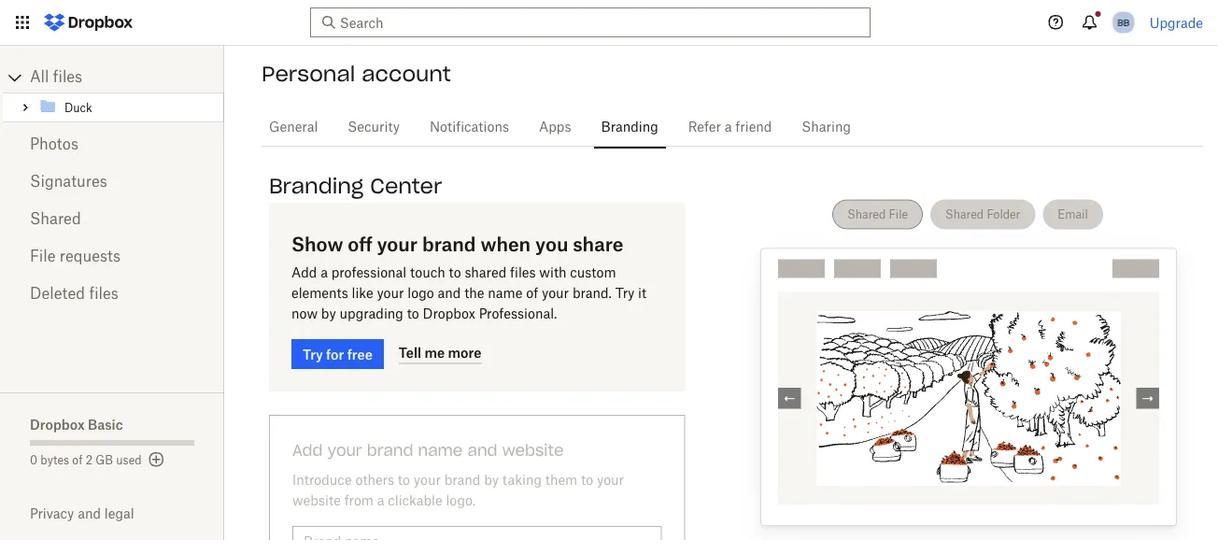 Task type: describe. For each thing, give the bounding box(es) containing it.
refer a friend tab
[[681, 105, 780, 150]]

security
[[348, 121, 400, 134]]

dropbox basic
[[30, 416, 123, 432]]

tab list containing general
[[262, 102, 1204, 150]]

clickable
[[388, 494, 443, 507]]

account
[[362, 61, 451, 87]]

files inside "add a professional touch to shared files with custom elements like your logo and the name of your brand. try it now by upgrading to dropbox professional."
[[510, 266, 536, 279]]

file inside shared file button
[[889, 207, 909, 221]]

when
[[481, 232, 531, 255]]

folder
[[987, 207, 1021, 221]]

file requests link
[[30, 238, 194, 276]]

branding tab
[[594, 105, 666, 150]]

bb button
[[1109, 7, 1139, 37]]

to right touch
[[449, 266, 461, 279]]

2 horizontal spatial and
[[468, 441, 498, 460]]

1 vertical spatial dropbox
[[30, 416, 85, 432]]

privacy and legal link
[[30, 506, 224, 522]]

to up clickable
[[398, 474, 410, 487]]

add for add a professional touch to shared files with custom elements like your logo and the name of your brand. try it now by upgrading to dropbox professional.
[[292, 266, 317, 279]]

try for free
[[303, 346, 373, 362]]

share
[[573, 232, 624, 255]]

all files link
[[30, 63, 224, 93]]

try inside button
[[303, 346, 323, 362]]

deleted files link
[[30, 276, 194, 313]]

add a professional touch to shared files with custom elements like your logo and the name of your brand. try it now by upgrading to dropbox professional.
[[292, 266, 647, 321]]

your right like
[[377, 287, 404, 300]]

for
[[326, 346, 344, 362]]

notifications
[[430, 121, 509, 134]]

a for professional
[[321, 266, 328, 279]]

your up clickable
[[414, 474, 441, 487]]

gb
[[96, 455, 113, 466]]

logo
[[408, 287, 434, 300]]

shared for shared folder
[[946, 207, 984, 221]]

files for deleted files
[[89, 287, 119, 302]]

introduce others to your brand by taking them to your website from a clickable logo.
[[293, 474, 624, 507]]

dropbox logo - go to the homepage image
[[37, 7, 139, 37]]

branding for branding
[[601, 121, 659, 134]]

legal
[[104, 506, 134, 522]]

tell me more button
[[399, 342, 482, 364]]

notifications tab
[[422, 105, 517, 150]]

add your brand name and website
[[293, 441, 564, 460]]

general
[[269, 121, 318, 134]]

try inside "add a professional touch to shared files with custom elements like your logo and the name of your brand. try it now by upgrading to dropbox professional."
[[616, 287, 635, 300]]

and inside "add a professional touch to shared files with custom elements like your logo and the name of your brand. try it now by upgrading to dropbox professional."
[[438, 287, 461, 300]]

friend
[[736, 121, 772, 134]]

upgrade link
[[1150, 14, 1204, 30]]

1 horizontal spatial website
[[502, 441, 564, 460]]

0 horizontal spatial of
[[72, 455, 83, 466]]

0
[[30, 455, 37, 466]]

0 vertical spatial brand
[[422, 232, 476, 255]]

personal
[[262, 61, 355, 87]]

now
[[292, 307, 318, 321]]

sharing
[[802, 121, 851, 134]]

custom
[[570, 266, 617, 279]]

try for free button
[[292, 339, 384, 369]]

branding center
[[269, 173, 442, 199]]

email button
[[1043, 199, 1104, 229]]

you
[[536, 232, 569, 255]]

your right them
[[597, 474, 624, 487]]

global header element
[[0, 0, 1219, 46]]

bb
[[1118, 16, 1130, 28]]

professional.
[[479, 307, 557, 321]]

your right off
[[377, 232, 418, 255]]

deleted files
[[30, 287, 119, 302]]

←
[[783, 390, 796, 406]]

me
[[425, 345, 445, 360]]

refer a friend
[[689, 121, 772, 134]]

duck link
[[38, 96, 221, 119]]

of inside "add a professional touch to shared files with custom elements like your logo and the name of your brand. try it now by upgrading to dropbox professional."
[[526, 287, 538, 300]]

signatures link
[[30, 164, 194, 201]]

privacy
[[30, 506, 74, 522]]

bytes
[[40, 455, 69, 466]]

a inside the introduce others to your brand by taking them to your website from a clickable logo.
[[377, 494, 385, 507]]

dropbox inside "add a professional touch to shared files with custom elements like your logo and the name of your brand. try it now by upgrading to dropbox professional."
[[423, 307, 476, 321]]

tell me more
[[399, 345, 482, 360]]

security tab
[[340, 105, 408, 150]]

the
[[465, 287, 485, 300]]

personal account
[[262, 61, 451, 87]]

upgrade
[[1150, 14, 1204, 30]]



Task type: vqa. For each thing, say whether or not it's contained in the screenshot.
'All files live locally'
no



Task type: locate. For each thing, give the bounding box(es) containing it.
1 horizontal spatial name
[[488, 287, 523, 300]]

file inside file requests "link"
[[30, 250, 56, 264]]

2 horizontal spatial a
[[725, 121, 732, 134]]

shared folder
[[946, 207, 1021, 221]]

0 bytes of 2 gb used
[[30, 455, 142, 466]]

files inside tree
[[53, 70, 82, 85]]

a for friend
[[725, 121, 732, 134]]

and left legal
[[78, 506, 101, 522]]

branding inside branding tab
[[601, 121, 659, 134]]

1 vertical spatial name
[[418, 441, 463, 460]]

brand inside the introduce others to your brand by taking them to your website from a clickable logo.
[[445, 474, 481, 487]]

logo.
[[446, 494, 476, 507]]

shared inside button
[[946, 207, 984, 221]]

0 vertical spatial of
[[526, 287, 538, 300]]

a up elements
[[321, 266, 328, 279]]

elements
[[292, 287, 348, 300]]

file requests
[[30, 250, 121, 264]]

apps
[[539, 121, 572, 134]]

files left with
[[510, 266, 536, 279]]

1 horizontal spatial shared
[[848, 207, 886, 221]]

shared for shared file
[[848, 207, 886, 221]]

files for all files
[[53, 70, 82, 85]]

website inside the introduce others to your brand by taking them to your website from a clickable logo.
[[293, 494, 341, 507]]

professional
[[332, 266, 407, 279]]

0 vertical spatial and
[[438, 287, 461, 300]]

email
[[1058, 207, 1089, 221]]

shared
[[465, 266, 507, 279]]

shared inside button
[[848, 207, 886, 221]]

0 vertical spatial dropbox
[[423, 307, 476, 321]]

show off your brand when you share
[[292, 232, 624, 255]]

1 horizontal spatial by
[[484, 474, 499, 487]]

off
[[348, 232, 373, 255]]

and
[[438, 287, 461, 300], [468, 441, 498, 460], [78, 506, 101, 522]]

shared file
[[848, 207, 909, 221]]

1 vertical spatial brand
[[367, 441, 414, 460]]

1 vertical spatial of
[[72, 455, 83, 466]]

deleted
[[30, 287, 85, 302]]

shared folder button
[[931, 199, 1036, 229]]

file left shared folder button
[[889, 207, 909, 221]]

introduce
[[293, 474, 352, 487]]

0 vertical spatial name
[[488, 287, 523, 300]]

→
[[1142, 390, 1155, 406]]

tab list
[[262, 102, 1204, 150]]

1 horizontal spatial files
[[89, 287, 119, 302]]

with
[[540, 266, 567, 279]]

branding
[[601, 121, 659, 134], [269, 173, 364, 199]]

file up deleted
[[30, 250, 56, 264]]

requests
[[60, 250, 121, 264]]

1 vertical spatial by
[[484, 474, 499, 487]]

Brand name input text field
[[304, 531, 651, 540]]

by inside "add a professional touch to shared files with custom elements like your logo and the name of your brand. try it now by upgrading to dropbox professional."
[[321, 307, 336, 321]]

0 vertical spatial branding
[[601, 121, 659, 134]]

your
[[377, 232, 418, 255], [377, 287, 404, 300], [542, 287, 569, 300], [328, 441, 362, 460], [414, 474, 441, 487], [597, 474, 624, 487]]

shared for shared
[[30, 212, 81, 227]]

0 horizontal spatial try
[[303, 346, 323, 362]]

add up elements
[[292, 266, 317, 279]]

show
[[292, 232, 343, 255]]

brand
[[422, 232, 476, 255], [367, 441, 414, 460], [445, 474, 481, 487]]

name up the introduce others to your brand by taking them to your website from a clickable logo.
[[418, 441, 463, 460]]

Search text field
[[340, 12, 836, 33]]

dropbox up bytes
[[30, 416, 85, 432]]

by
[[321, 307, 336, 321], [484, 474, 499, 487]]

1 horizontal spatial of
[[526, 287, 538, 300]]

dropbox down the
[[423, 307, 476, 321]]

a inside "add a professional touch to shared files with custom elements like your logo and the name of your brand. try it now by upgrading to dropbox professional."
[[321, 266, 328, 279]]

branding up show
[[269, 173, 364, 199]]

name
[[488, 287, 523, 300], [418, 441, 463, 460]]

1 vertical spatial files
[[510, 266, 536, 279]]

all files
[[30, 70, 82, 85]]

2
[[86, 455, 93, 466]]

general tab
[[262, 105, 326, 150]]

upgrading
[[340, 307, 404, 321]]

0 vertical spatial by
[[321, 307, 336, 321]]

by left taking
[[484, 474, 499, 487]]

0 horizontal spatial shared
[[30, 212, 81, 227]]

1 vertical spatial try
[[303, 346, 323, 362]]

and up the introduce others to your brand by taking them to your website from a clickable logo.
[[468, 441, 498, 460]]

1 horizontal spatial and
[[438, 287, 461, 300]]

website
[[502, 441, 564, 460], [293, 494, 341, 507]]

0 horizontal spatial dropbox
[[30, 416, 85, 432]]

0 vertical spatial files
[[53, 70, 82, 85]]

1 vertical spatial and
[[468, 441, 498, 460]]

to
[[449, 266, 461, 279], [407, 307, 419, 321], [398, 474, 410, 487], [581, 474, 594, 487]]

website down introduce on the bottom of the page
[[293, 494, 341, 507]]

by down elements
[[321, 307, 336, 321]]

and left the
[[438, 287, 461, 300]]

privacy and legal
[[30, 506, 134, 522]]

shared link
[[30, 201, 194, 238]]

brand up logo.
[[445, 474, 481, 487]]

brand up others in the bottom of the page
[[367, 441, 414, 460]]

1 vertical spatial a
[[321, 266, 328, 279]]

0 horizontal spatial and
[[78, 506, 101, 522]]

0 horizontal spatial file
[[30, 250, 56, 264]]

1 horizontal spatial try
[[616, 287, 635, 300]]

others
[[356, 474, 394, 487]]

of up professional.
[[526, 287, 538, 300]]

like
[[352, 287, 373, 300]]

1 horizontal spatial a
[[377, 494, 385, 507]]

to right them
[[581, 474, 594, 487]]

a down others in the bottom of the page
[[377, 494, 385, 507]]

2 horizontal spatial files
[[510, 266, 536, 279]]

2 vertical spatial brand
[[445, 474, 481, 487]]

files right all
[[53, 70, 82, 85]]

name inside "add a professional touch to shared files with custom elements like your logo and the name of your brand. try it now by upgrading to dropbox professional."
[[488, 287, 523, 300]]

by inside the introduce others to your brand by taking them to your website from a clickable logo.
[[484, 474, 499, 487]]

a inside tab
[[725, 121, 732, 134]]

1 vertical spatial add
[[293, 441, 323, 460]]

basic
[[88, 416, 123, 432]]

photos link
[[30, 126, 194, 164]]

0 vertical spatial add
[[292, 266, 317, 279]]

touch
[[410, 266, 445, 279]]

your down with
[[542, 287, 569, 300]]

name up professional.
[[488, 287, 523, 300]]

file
[[889, 207, 909, 221], [30, 250, 56, 264]]

refer
[[689, 121, 721, 134]]

1 vertical spatial branding
[[269, 173, 364, 199]]

0 horizontal spatial by
[[321, 307, 336, 321]]

2 vertical spatial a
[[377, 494, 385, 507]]

add
[[292, 266, 317, 279], [293, 441, 323, 460]]

brand up touch
[[422, 232, 476, 255]]

brand.
[[573, 287, 612, 300]]

2 vertical spatial and
[[78, 506, 101, 522]]

to down the logo
[[407, 307, 419, 321]]

1 horizontal spatial dropbox
[[423, 307, 476, 321]]

used
[[116, 455, 142, 466]]

0 vertical spatial file
[[889, 207, 909, 221]]

apps tab
[[532, 105, 579, 150]]

it
[[638, 287, 647, 300]]

a
[[725, 121, 732, 134], [321, 266, 328, 279], [377, 494, 385, 507]]

photos
[[30, 137, 78, 152]]

dropbox
[[423, 307, 476, 321], [30, 416, 85, 432]]

add inside "add a professional touch to shared files with custom elements like your logo and the name of your brand. try it now by upgrading to dropbox professional."
[[292, 266, 317, 279]]

1 vertical spatial file
[[30, 250, 56, 264]]

0 horizontal spatial name
[[418, 441, 463, 460]]

free
[[347, 346, 373, 362]]

0 horizontal spatial files
[[53, 70, 82, 85]]

2 vertical spatial files
[[89, 287, 119, 302]]

website up taking
[[502, 441, 564, 460]]

get more space image
[[145, 449, 168, 471]]

all files tree
[[3, 63, 224, 122]]

branding for branding center
[[269, 173, 364, 199]]

2 horizontal spatial shared
[[946, 207, 984, 221]]

branding right apps
[[601, 121, 659, 134]]

a right refer
[[725, 121, 732, 134]]

them
[[546, 474, 578, 487]]

try left for
[[303, 346, 323, 362]]

from
[[345, 494, 374, 507]]

try
[[616, 287, 635, 300], [303, 346, 323, 362]]

files down file requests "link"
[[89, 287, 119, 302]]

add for add your brand name and website
[[293, 441, 323, 460]]

0 horizontal spatial branding
[[269, 173, 364, 199]]

duck
[[64, 103, 92, 114]]

all
[[30, 70, 49, 85]]

0 horizontal spatial website
[[293, 494, 341, 507]]

tell
[[399, 345, 422, 360]]

center
[[370, 173, 442, 199]]

taking
[[503, 474, 542, 487]]

signatures
[[30, 175, 107, 190]]

more
[[448, 345, 482, 360]]

0 horizontal spatial a
[[321, 266, 328, 279]]

shared file button
[[833, 199, 924, 229]]

of left 2
[[72, 455, 83, 466]]

try left it
[[616, 287, 635, 300]]

shared
[[848, 207, 886, 221], [946, 207, 984, 221], [30, 212, 81, 227]]

of
[[526, 287, 538, 300], [72, 455, 83, 466]]

add up introduce on the bottom of the page
[[293, 441, 323, 460]]

1 horizontal spatial file
[[889, 207, 909, 221]]

0 vertical spatial a
[[725, 121, 732, 134]]

your up introduce on the bottom of the page
[[328, 441, 362, 460]]

0 vertical spatial website
[[502, 441, 564, 460]]

1 vertical spatial website
[[293, 494, 341, 507]]

1 horizontal spatial branding
[[601, 121, 659, 134]]

sharing tab
[[795, 105, 859, 150]]

0 vertical spatial try
[[616, 287, 635, 300]]



